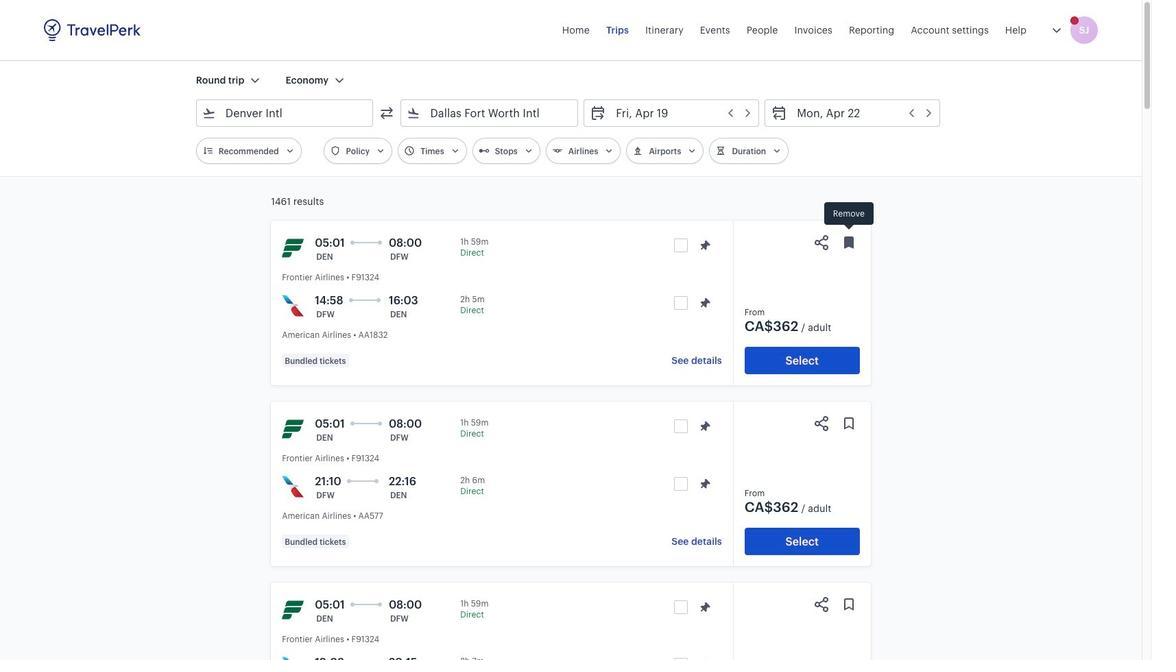 Task type: vqa. For each thing, say whether or not it's contained in the screenshot.
the Add first traveler search field
no



Task type: locate. For each thing, give the bounding box(es) containing it.
1 american airlines image from the top
[[282, 295, 304, 317]]

2 vertical spatial american airlines image
[[282, 657, 304, 660]]

frontier airlines image
[[282, 237, 304, 259], [282, 418, 304, 440], [282, 599, 304, 621]]

1 vertical spatial frontier airlines image
[[282, 418, 304, 440]]

3 american airlines image from the top
[[282, 657, 304, 660]]

2 vertical spatial frontier airlines image
[[282, 599, 304, 621]]

Return field
[[787, 102, 934, 124]]

0 vertical spatial frontier airlines image
[[282, 237, 304, 259]]

tooltip
[[824, 202, 873, 232]]

3 frontier airlines image from the top
[[282, 599, 304, 621]]

From search field
[[216, 102, 355, 124]]

frontier airlines image for 2nd american airlines image from the bottom
[[282, 418, 304, 440]]

2 frontier airlines image from the top
[[282, 418, 304, 440]]

frontier airlines image for third american airlines image
[[282, 599, 304, 621]]

To search field
[[421, 102, 560, 124]]

0 vertical spatial american airlines image
[[282, 295, 304, 317]]

american airlines image
[[282, 295, 304, 317], [282, 476, 304, 498], [282, 657, 304, 660]]

1 frontier airlines image from the top
[[282, 237, 304, 259]]

1 vertical spatial american airlines image
[[282, 476, 304, 498]]



Task type: describe. For each thing, give the bounding box(es) containing it.
Depart field
[[606, 102, 753, 124]]

2 american airlines image from the top
[[282, 476, 304, 498]]

frontier airlines image for first american airlines image
[[282, 237, 304, 259]]



